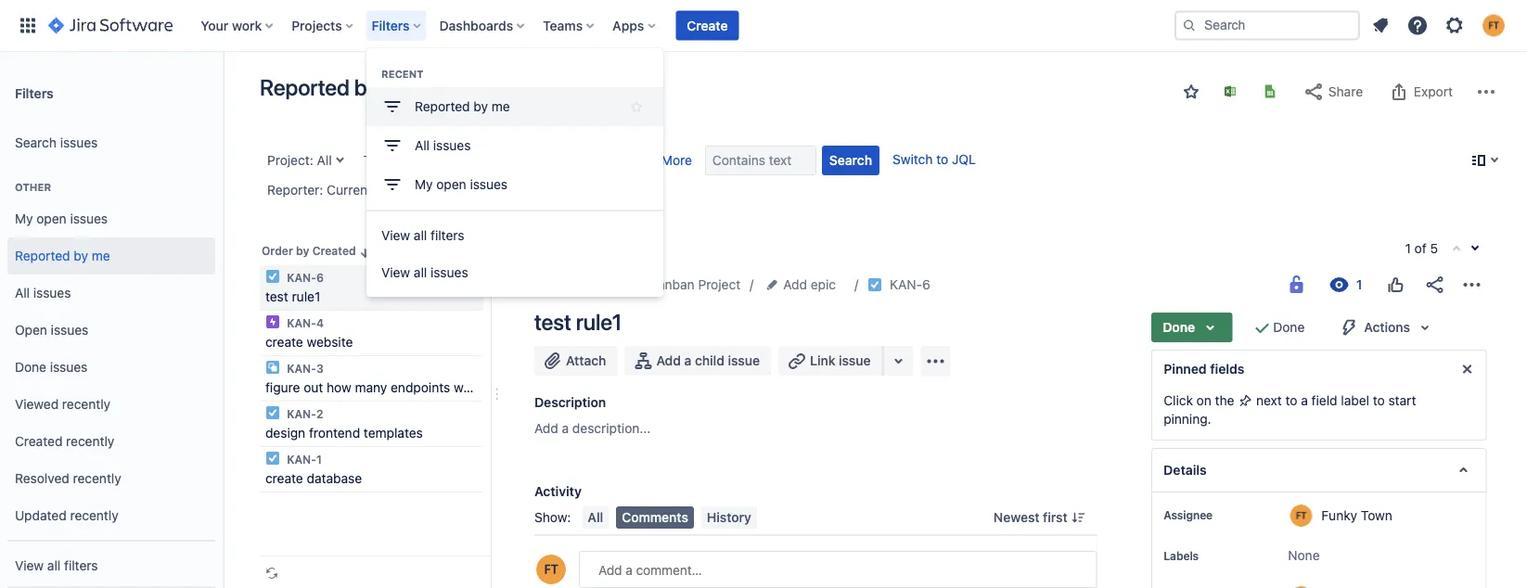 Task type: locate. For each thing, give the bounding box(es) containing it.
by
[[354, 74, 378, 100], [474, 99, 488, 114], [296, 244, 309, 257], [74, 248, 88, 264]]

open issues link
[[7, 312, 215, 349]]

by left recent
[[354, 74, 378, 100]]

create down the epic image
[[265, 334, 303, 350]]

kan- for frontend
[[287, 407, 316, 420]]

2 vertical spatial view
[[15, 558, 44, 573]]

search for search
[[829, 153, 872, 168]]

reporter: current user
[[267, 182, 404, 198]]

kan- for out
[[287, 362, 316, 375]]

0 vertical spatial rule1
[[292, 289, 320, 304]]

me left save
[[383, 74, 413, 100]]

remove criteria image
[[419, 182, 434, 197]]

test up the epic image
[[265, 289, 288, 304]]

0 horizontal spatial my open issues
[[15, 211, 108, 226]]

1 horizontal spatial created
[[312, 244, 356, 257]]

0 vertical spatial all
[[414, 228, 427, 243]]

epic image
[[265, 315, 280, 329]]

view all filters
[[381, 228, 464, 243], [15, 558, 98, 573]]

add for add a description...
[[534, 421, 558, 436]]

test rule1 up "kan-4"
[[265, 289, 320, 304]]

kan-6 down order by created
[[284, 271, 324, 284]]

2 horizontal spatial add
[[783, 277, 807, 292]]

first
[[1043, 510, 1068, 525]]

issue right child
[[728, 353, 760, 368]]

1 vertical spatial reported by me link
[[7, 238, 215, 275]]

1 horizontal spatial kan-6
[[890, 277, 930, 292]]

1 horizontal spatial to
[[1285, 393, 1297, 408]]

to left start
[[1373, 393, 1385, 408]]

1 horizontal spatial add
[[656, 353, 681, 368]]

0 horizontal spatial rule1
[[292, 289, 320, 304]]

a inside next to a field label to start pinning.
[[1301, 393, 1308, 408]]

resolved recently
[[15, 471, 121, 486]]

projects button
[[286, 11, 361, 40]]

0 horizontal spatial add
[[534, 421, 558, 436]]

1 horizontal spatial done
[[1162, 320, 1195, 335]]

to left jql
[[936, 152, 948, 167]]

me up open issues link
[[92, 248, 110, 264]]

pinned fields
[[1163, 361, 1244, 377]]

created inside other group
[[15, 434, 63, 449]]

0 vertical spatial test
[[265, 289, 288, 304]]

0 vertical spatial filters
[[372, 18, 410, 33]]

other
[[15, 181, 51, 193]]

1 vertical spatial test rule1
[[534, 309, 622, 335]]

1 horizontal spatial filters
[[372, 18, 410, 33]]

6 down order by created link
[[316, 271, 324, 284]]

reported down save
[[415, 99, 470, 114]]

a down the description
[[562, 421, 569, 436]]

filters inside dropdown button
[[372, 18, 410, 33]]

recently down resolved recently link
[[70, 508, 118, 523]]

issue
[[728, 353, 760, 368], [839, 353, 871, 368]]

my open issues right the user at the left top of page
[[415, 177, 508, 192]]

0 vertical spatial test rule1
[[265, 289, 320, 304]]

banner
[[0, 0, 1527, 52]]

issue right link
[[839, 353, 871, 368]]

1 vertical spatial created
[[15, 434, 63, 449]]

updated
[[15, 508, 67, 523]]

my inside other group
[[15, 211, 33, 226]]

0 vertical spatial add
[[783, 277, 807, 292]]

all button
[[582, 507, 609, 529]]

open in google sheets image
[[1263, 84, 1278, 99]]

reported down projects
[[260, 74, 350, 100]]

created right order
[[312, 244, 356, 257]]

0 horizontal spatial my
[[15, 211, 33, 226]]

a for child
[[684, 353, 692, 368]]

my open issues link
[[366, 165, 663, 204], [7, 200, 215, 238]]

field
[[1311, 393, 1337, 408]]

2 horizontal spatial reported
[[415, 99, 470, 114]]

0 horizontal spatial reported
[[15, 248, 70, 264]]

notifications image
[[1369, 14, 1392, 37]]

0 vertical spatial my
[[415, 177, 433, 192]]

kan-6 up "link web pages and more" image
[[890, 277, 930, 292]]

all right show:
[[588, 510, 603, 525]]

add for add epic
[[783, 277, 807, 292]]

done down open
[[15, 360, 46, 375]]

assignee
[[1163, 508, 1212, 521]]

add down the description
[[534, 421, 558, 436]]

details element
[[1151, 448, 1486, 493]]

all
[[415, 138, 430, 153], [317, 153, 332, 168], [400, 153, 415, 168], [15, 285, 30, 301], [588, 510, 603, 525]]

all up view all issues
[[414, 228, 427, 243]]

1 vertical spatial add
[[656, 353, 681, 368]]

kan- for website
[[287, 316, 316, 329]]

0 vertical spatial small image
[[1184, 84, 1199, 99]]

Search field
[[1175, 11, 1360, 40]]

0 vertical spatial view all filters
[[381, 228, 464, 243]]

comments button
[[616, 507, 694, 529]]

my open issues inside other group
[[15, 211, 108, 226]]

reported by me down projects 'dropdown button'
[[260, 74, 413, 100]]

filters up recent
[[372, 18, 410, 33]]

we
[[454, 380, 471, 395]]

2 horizontal spatial to
[[1373, 393, 1385, 408]]

1 vertical spatial my open issues
[[15, 211, 108, 226]]

0 vertical spatial 1
[[1405, 241, 1411, 256]]

epic
[[811, 277, 836, 292]]

2 horizontal spatial a
[[1301, 393, 1308, 408]]

vote options: no one has voted for this issue yet. image
[[1384, 274, 1407, 296]]

reported by me down other
[[15, 248, 110, 264]]

recently down viewed recently link on the bottom left
[[66, 434, 114, 449]]

kan- up "out" at left bottom
[[287, 362, 316, 375]]

0 vertical spatial all issues
[[415, 138, 471, 153]]

task image
[[265, 269, 280, 284], [868, 277, 882, 292], [265, 405, 280, 420]]

view all filters up view all issues
[[381, 228, 464, 243]]

by up open issues
[[74, 248, 88, 264]]

0 horizontal spatial search
[[15, 135, 57, 150]]

0 vertical spatial create
[[265, 334, 303, 350]]

0 horizontal spatial to
[[936, 152, 948, 167]]

reported by me link
[[366, 87, 663, 126], [7, 238, 215, 275]]

open in microsoft excel image
[[1223, 84, 1238, 99]]

comments
[[622, 510, 688, 525]]

switch to jql
[[893, 152, 976, 167]]

2
[[316, 407, 323, 420]]

0 horizontal spatial a
[[562, 421, 569, 436]]

1 horizontal spatial rule1
[[576, 309, 622, 335]]

1 horizontal spatial all issues
[[415, 138, 471, 153]]

0 horizontal spatial reported by me link
[[7, 238, 215, 275]]

actions image
[[1460, 274, 1483, 296]]

1 vertical spatial small image
[[358, 245, 373, 260]]

1 vertical spatial open
[[36, 211, 67, 226]]

0 horizontal spatial issue
[[728, 353, 760, 368]]

not available - this is the first issue image
[[1449, 242, 1464, 257]]

all down updated recently
[[47, 558, 61, 573]]

help image
[[1407, 14, 1429, 37]]

all for view all issues link
[[414, 265, 427, 280]]

small image right order by created
[[358, 245, 373, 260]]

filters
[[372, 18, 410, 33], [15, 85, 54, 100]]

6
[[316, 271, 324, 284], [922, 277, 930, 292]]

0 horizontal spatial created
[[15, 434, 63, 449]]

all up reporter: current user
[[317, 153, 332, 168]]

next issue 'kan-4' ( type 'j' ) image
[[1468, 241, 1483, 256]]

a inside button
[[684, 353, 692, 368]]

done issues link
[[7, 349, 215, 386]]

export
[[1414, 84, 1453, 99]]

all up open
[[15, 285, 30, 301]]

viewed recently
[[15, 397, 110, 412]]

2 create from the top
[[265, 471, 303, 486]]

reported down other
[[15, 248, 70, 264]]

history
[[707, 510, 751, 525]]

1 horizontal spatial 1
[[1405, 241, 1411, 256]]

1 horizontal spatial reported
[[260, 74, 350, 100]]

all issues up open issues
[[15, 285, 71, 301]]

search up other
[[15, 135, 57, 150]]

2 horizontal spatial done
[[1273, 320, 1304, 335]]

1 horizontal spatial test rule1
[[534, 309, 622, 335]]

created down viewed
[[15, 434, 63, 449]]

funky
[[1321, 508, 1357, 523]]

1 horizontal spatial issue
[[839, 353, 871, 368]]

recently up created recently
[[62, 397, 110, 412]]

kan- down order by created
[[287, 271, 316, 284]]

apps
[[613, 18, 644, 33]]

add epic
[[783, 277, 836, 292]]

filters down updated recently
[[64, 558, 98, 573]]

0 horizontal spatial reported by me
[[15, 248, 110, 264]]

0 horizontal spatial 6
[[316, 271, 324, 284]]

done up pinned
[[1162, 320, 1195, 335]]

all for view all filters link to the top
[[414, 228, 427, 243]]

my right the user at the left top of page
[[415, 177, 433, 192]]

show:
[[534, 510, 571, 525]]

test up attach button in the bottom left of the page
[[534, 309, 571, 335]]

1 vertical spatial search
[[829, 153, 872, 168]]

1 vertical spatial all
[[414, 265, 427, 280]]

order
[[262, 244, 293, 257]]

2 vertical spatial a
[[562, 421, 569, 436]]

project: all
[[267, 153, 332, 168]]

reported by me link down dashboards popup button on the top
[[366, 87, 663, 126]]

filters up view all issues
[[431, 228, 464, 243]]

1 horizontal spatial a
[[684, 353, 692, 368]]

recently down created recently link on the bottom
[[73, 471, 121, 486]]

kan-
[[287, 271, 316, 284], [890, 277, 922, 292], [287, 316, 316, 329], [287, 362, 316, 375], [287, 407, 316, 420], [287, 453, 316, 466]]

add left 'epic' in the top of the page
[[783, 277, 807, 292]]

reported
[[260, 74, 350, 100], [415, 99, 470, 114], [15, 248, 70, 264]]

reported by me link up open issues link
[[7, 238, 215, 275]]

all issues
[[415, 138, 471, 153], [15, 285, 71, 301]]

my
[[415, 177, 433, 192], [15, 211, 33, 226], [628, 277, 646, 292]]

1 vertical spatial view all filters
[[15, 558, 98, 573]]

task image down order
[[265, 269, 280, 284]]

0 vertical spatial search
[[15, 135, 57, 150]]

1 horizontal spatial me
[[383, 74, 413, 100]]

6 up add app 'image' in the bottom right of the page
[[922, 277, 930, 292]]

all issues link down as
[[366, 126, 663, 165]]

kan- for rule1
[[287, 271, 316, 284]]

test rule1 up attach button in the bottom left of the page
[[534, 309, 622, 335]]

create for create website
[[265, 334, 303, 350]]

my open issues link down search issues link
[[7, 200, 215, 238]]

create
[[265, 334, 303, 350], [265, 471, 303, 486]]

1 horizontal spatial filters
[[431, 228, 464, 243]]

description
[[534, 395, 606, 410]]

me right 'save as' button
[[492, 99, 510, 114]]

hide message image
[[1456, 358, 1478, 380]]

view all filters down updated recently
[[15, 558, 98, 573]]

1 create from the top
[[265, 334, 303, 350]]

my open issues down other
[[15, 211, 108, 226]]

all down the remove criteria icon
[[414, 265, 427, 280]]

done image
[[1251, 316, 1273, 339]]

recently for created recently
[[66, 434, 114, 449]]

banner containing your work
[[0, 0, 1527, 52]]

1 horizontal spatial search
[[829, 153, 872, 168]]

issues
[[60, 135, 98, 150], [433, 138, 471, 153], [470, 177, 508, 192], [70, 211, 108, 226], [431, 265, 468, 280], [33, 285, 71, 301], [51, 323, 88, 338], [50, 360, 88, 375]]

start
[[1388, 393, 1416, 408]]

done up next
[[1273, 320, 1304, 335]]

my open issues
[[415, 177, 508, 192], [15, 211, 108, 226]]

1 left of
[[1405, 241, 1411, 256]]

open down other
[[36, 211, 67, 226]]

settings image
[[1444, 14, 1466, 37]]

task image for design frontend templates
[[265, 405, 280, 420]]

task image up design
[[265, 405, 280, 420]]

2 vertical spatial all
[[47, 558, 61, 573]]

open right the remove criteria icon
[[436, 177, 466, 192]]

0 horizontal spatial filters
[[15, 85, 54, 100]]

all issues link
[[366, 126, 663, 165], [7, 275, 215, 312]]

dashboards
[[439, 18, 513, 33]]

pinning.
[[1163, 411, 1211, 427]]

1 vertical spatial 1
[[316, 453, 322, 466]]

1 vertical spatial my
[[15, 211, 33, 226]]

1 horizontal spatial view all filters
[[381, 228, 464, 243]]

1 up create database
[[316, 453, 322, 466]]

reporter:
[[267, 182, 323, 198]]

created
[[312, 244, 356, 257], [15, 434, 63, 449]]

2 horizontal spatial me
[[492, 99, 510, 114]]

1 vertical spatial create
[[265, 471, 303, 486]]

menu bar
[[578, 507, 761, 529]]

search
[[15, 135, 57, 150], [829, 153, 872, 168]]

viewed recently link
[[7, 386, 215, 423]]

2 vertical spatial add
[[534, 421, 558, 436]]

teams
[[543, 18, 583, 33]]

your
[[201, 18, 229, 33]]

1 issue from the left
[[728, 353, 760, 368]]

labels
[[1163, 549, 1198, 562]]

add left child
[[656, 353, 681, 368]]

newest first image
[[1071, 510, 1086, 525]]

town
[[1361, 508, 1392, 523]]

kan- for database
[[287, 453, 316, 466]]

created recently link
[[7, 423, 215, 460]]

all issues link up open issues
[[7, 275, 215, 312]]

search left switch
[[829, 153, 872, 168]]

to right next
[[1285, 393, 1297, 408]]

kan- up create website
[[287, 316, 316, 329]]

done
[[1162, 320, 1195, 335], [1273, 320, 1304, 335], [15, 360, 46, 375]]

my down other
[[15, 211, 33, 226]]

1 vertical spatial all issues
[[15, 285, 71, 301]]

small image left open in microsoft excel image
[[1184, 84, 1199, 99]]

rule1
[[292, 289, 320, 304], [576, 309, 622, 335]]

fields
[[1210, 361, 1244, 377]]

open inside other group
[[36, 211, 67, 226]]

history button
[[701, 507, 757, 529]]

kan- up create database
[[287, 453, 316, 466]]

1 horizontal spatial view all filters link
[[366, 217, 663, 254]]

activity
[[534, 484, 582, 499]]

0 vertical spatial all issues link
[[366, 126, 663, 165]]

1
[[1405, 241, 1411, 256], [316, 453, 322, 466]]

view
[[381, 228, 410, 243], [381, 265, 410, 280], [15, 558, 44, 573]]

1 horizontal spatial test
[[534, 309, 571, 335]]

Search issues using keywords text field
[[705, 146, 816, 175]]

0 vertical spatial a
[[684, 353, 692, 368]]

0 horizontal spatial all issues link
[[7, 275, 215, 312]]

add inside add epic popup button
[[783, 277, 807, 292]]

endpoints
[[391, 380, 450, 395]]

2 vertical spatial my
[[628, 277, 646, 292]]

0 horizontal spatial all issues
[[15, 285, 71, 301]]

all inside other group
[[15, 285, 30, 301]]

click
[[1163, 393, 1193, 408]]

filters
[[431, 228, 464, 243], [64, 558, 98, 573]]

0 horizontal spatial 1
[[316, 453, 322, 466]]

reported by me down save as
[[415, 99, 510, 114]]

all issues up the remove criteria icon
[[415, 138, 471, 153]]

add inside add a child issue button
[[656, 353, 681, 368]]

4
[[316, 316, 324, 329]]

menu bar containing all
[[578, 507, 761, 529]]

Add a comment… field
[[579, 551, 1097, 588]]

1 horizontal spatial small image
[[1184, 84, 1199, 99]]

rule1 up "kan-4"
[[292, 289, 320, 304]]

type:
[[363, 153, 396, 168]]

search inside button
[[829, 153, 872, 168]]

star reported by me image
[[629, 99, 644, 114]]

filters up search issues
[[15, 85, 54, 100]]

create down task icon
[[265, 471, 303, 486]]

0 horizontal spatial done
[[15, 360, 46, 375]]

rule1 up attach
[[576, 309, 622, 335]]

1 vertical spatial view all filters link
[[7, 547, 215, 585]]

my open issues link up view all issues link
[[366, 165, 663, 204]]

1 vertical spatial test
[[534, 309, 571, 335]]

kanban
[[650, 277, 695, 292]]

sidebar navigation image
[[202, 74, 243, 111]]

0 horizontal spatial me
[[92, 248, 110, 264]]

jira software image
[[48, 14, 173, 37], [48, 14, 173, 37]]

0 horizontal spatial small image
[[358, 245, 373, 260]]

2 issue from the left
[[839, 353, 871, 368]]

0 horizontal spatial open
[[36, 211, 67, 226]]

a left field
[[1301, 393, 1308, 408]]

0 vertical spatial my open issues
[[415, 177, 508, 192]]

kan- up design
[[287, 407, 316, 420]]

need
[[474, 380, 504, 395]]

done inside dropdown button
[[1162, 320, 1195, 335]]

newest first
[[994, 510, 1068, 525]]

a left child
[[684, 353, 692, 368]]

a for description...
[[562, 421, 569, 436]]

small image
[[1184, 84, 1199, 99], [358, 245, 373, 260]]

my left kanban
[[628, 277, 646, 292]]

1 horizontal spatial open
[[436, 177, 466, 192]]

task image for test rule1
[[265, 269, 280, 284]]



Task type: describe. For each thing, give the bounding box(es) containing it.
kan-3
[[284, 362, 324, 375]]

0 vertical spatial view all filters link
[[366, 217, 663, 254]]

to for switch
[[936, 152, 948, 167]]

your profile and settings image
[[1483, 14, 1505, 37]]

frontend
[[309, 425, 360, 441]]

design frontend templates
[[265, 425, 423, 441]]

my kanban project link
[[606, 274, 741, 296]]

3
[[316, 362, 324, 375]]

switch
[[893, 152, 933, 167]]

order by created link
[[260, 239, 374, 262]]

reported by me inside other group
[[15, 248, 110, 264]]

link web pages and more image
[[887, 350, 910, 372]]

details
[[1163, 463, 1206, 478]]

done button
[[1151, 313, 1232, 342]]

templates
[[364, 425, 423, 441]]

create for create database
[[265, 471, 303, 486]]

1 vertical spatial filters
[[15, 85, 54, 100]]

all up the remove criteria icon
[[415, 138, 430, 153]]

other group
[[7, 161, 215, 540]]

create button
[[676, 11, 739, 40]]

more button
[[639, 146, 700, 175]]

projects
[[292, 18, 342, 33]]

1 horizontal spatial all issues link
[[366, 126, 663, 165]]

kan-4
[[284, 316, 324, 329]]

label
[[1341, 393, 1369, 408]]

recently for viewed recently
[[62, 397, 110, 412]]

switch to jql link
[[893, 152, 976, 167]]

2 horizontal spatial my
[[628, 277, 646, 292]]

done issues
[[15, 360, 88, 375]]

recently for updated recently
[[70, 508, 118, 523]]

0 horizontal spatial kan-6
[[284, 271, 324, 284]]

1 horizontal spatial my
[[415, 177, 433, 192]]

by right order
[[296, 244, 309, 257]]

2 horizontal spatial reported by me
[[415, 99, 510, 114]]

by down as
[[474, 99, 488, 114]]

newest
[[994, 510, 1040, 525]]

save as
[[435, 83, 481, 98]]

labels pin to top image
[[1202, 548, 1217, 563]]

website
[[307, 334, 353, 350]]

profile image of funky town image
[[536, 555, 566, 585]]

1 horizontal spatial my open issues
[[415, 177, 508, 192]]

search issues link
[[7, 124, 215, 161]]

1 vertical spatial filters
[[64, 558, 98, 573]]

0 horizontal spatial view all filters
[[15, 558, 98, 573]]

task image left kan-6 link
[[868, 277, 882, 292]]

none
[[1288, 548, 1319, 563]]

database
[[307, 471, 362, 486]]

kan- left copy link to issue image
[[890, 277, 922, 292]]

add a child issue button
[[625, 346, 771, 376]]

appswitcher icon image
[[17, 14, 39, 37]]

add for add a child issue
[[656, 353, 681, 368]]

subtask image
[[265, 360, 280, 375]]

copy link to issue image
[[927, 276, 942, 291]]

0 vertical spatial view
[[381, 228, 410, 243]]

all inside "button"
[[588, 510, 603, 525]]

1 horizontal spatial 6
[[922, 277, 930, 292]]

updated recently link
[[7, 497, 215, 534]]

actions button
[[1327, 313, 1447, 342]]

0 horizontal spatial test
[[265, 289, 288, 304]]

recently for resolved recently
[[73, 471, 121, 486]]

add a description...
[[534, 421, 651, 436]]

reported inside other group
[[15, 248, 70, 264]]

work
[[232, 18, 262, 33]]

search image
[[1182, 18, 1197, 33]]

kan-2
[[284, 407, 323, 420]]

small image inside order by created link
[[358, 245, 373, 260]]

done inside other group
[[15, 360, 46, 375]]

add app image
[[925, 350, 947, 373]]

as
[[467, 83, 481, 98]]

add epic button
[[763, 274, 842, 296]]

kan-6 link
[[890, 274, 930, 296]]

your work button
[[195, 11, 280, 40]]

click on the
[[1163, 393, 1238, 408]]

dashboards button
[[434, 11, 532, 40]]

resolved
[[15, 471, 69, 486]]

many
[[355, 380, 387, 395]]

all right type:
[[400, 153, 415, 168]]

share image
[[1423, 274, 1446, 296]]

add a child issue
[[656, 353, 760, 368]]

all for leftmost view all filters link
[[47, 558, 61, 573]]

me inside other group
[[92, 248, 110, 264]]

updated recently
[[15, 508, 118, 523]]

1 of 5
[[1405, 241, 1438, 256]]

1 horizontal spatial my open issues link
[[366, 165, 663, 204]]

project
[[698, 277, 741, 292]]

description...
[[572, 421, 651, 436]]

search button
[[822, 146, 880, 175]]

primary element
[[11, 0, 1175, 51]]

out
[[304, 380, 323, 395]]

child
[[695, 353, 725, 368]]

0 horizontal spatial view all filters link
[[7, 547, 215, 585]]

kan-1
[[284, 453, 322, 466]]

share
[[1328, 84, 1363, 99]]

0 vertical spatial created
[[312, 244, 356, 257]]

newest first button
[[982, 507, 1097, 529]]

next to a field label to start pinning.
[[1163, 393, 1416, 427]]

0 vertical spatial filters
[[431, 228, 464, 243]]

figure
[[265, 380, 300, 395]]

to for next
[[1285, 393, 1297, 408]]

task image
[[265, 451, 280, 466]]

the
[[1215, 393, 1234, 408]]

create
[[687, 18, 728, 33]]

0 horizontal spatial test rule1
[[265, 289, 320, 304]]

attach button
[[534, 346, 617, 376]]

figure out how many endpoints we need
[[265, 380, 504, 395]]

viewed
[[15, 397, 59, 412]]

by inside other group
[[74, 248, 88, 264]]

my kanban project
[[628, 277, 741, 292]]

of
[[1415, 241, 1427, 256]]

current
[[327, 182, 372, 198]]

1 horizontal spatial reported by me
[[260, 74, 413, 100]]

1 vertical spatial rule1
[[576, 309, 622, 335]]

assignee pin to top image
[[1216, 508, 1231, 522]]

0 vertical spatial reported by me link
[[366, 87, 663, 126]]

search for search issues
[[15, 135, 57, 150]]

on
[[1196, 393, 1211, 408]]

search issues
[[15, 135, 98, 150]]

create website
[[265, 334, 353, 350]]

open
[[15, 323, 47, 338]]

jql
[[952, 152, 976, 167]]

0 horizontal spatial my open issues link
[[7, 200, 215, 238]]

all issues inside other group
[[15, 285, 71, 301]]

type: all
[[363, 153, 415, 168]]

1 vertical spatial view
[[381, 265, 410, 280]]

1 vertical spatial all issues link
[[7, 275, 215, 312]]

create database
[[265, 471, 362, 486]]

view all issues link
[[366, 254, 663, 291]]

open issues
[[15, 323, 88, 338]]

created recently
[[15, 434, 114, 449]]

view all issues
[[381, 265, 468, 280]]

recent
[[381, 68, 424, 80]]

filters button
[[366, 11, 428, 40]]



Task type: vqa. For each thing, say whether or not it's contained in the screenshot.


